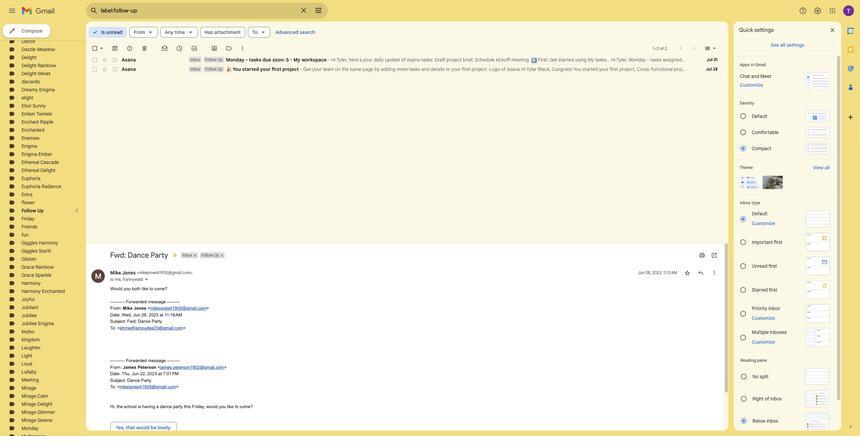 Task type: vqa. For each thing, say whether or not it's contained in the screenshot.
Multiple
yes



Task type: locate. For each thing, give the bounding box(es) containing it.
like right both
[[142, 286, 148, 291]]

would right friday,
[[206, 404, 218, 409]]

date:
[[110, 313, 121, 318], [110, 372, 121, 377]]

0 horizontal spatial my
[[294, 57, 301, 63]]

0 vertical spatial view
[[698, 57, 708, 63]]

subject:
[[110, 319, 126, 324], [110, 378, 126, 383]]

Not starred checkbox
[[685, 270, 691, 276]]

settings inside see all settings button
[[787, 42, 805, 48]]

1 vertical spatial rainbow
[[36, 264, 54, 270]]

hi left the tyler
[[522, 66, 526, 72]]

monday up cross-
[[629, 57, 646, 63]]

28, left 2023,
[[646, 270, 652, 275]]

you left both
[[124, 286, 131, 291]]

project down 5
[[283, 66, 299, 72]]

1 subject: from the top
[[110, 319, 126, 324]]

rainbow for grace rainbow
[[36, 264, 54, 270]]

1 tyler, from the left
[[337, 57, 348, 63]]

get right the first:
[[550, 57, 558, 63]]

subject: down wed,
[[110, 319, 126, 324]]

fwd: dance party
[[110, 251, 168, 260]]

get for -
[[304, 66, 311, 72]]

all for see
[[781, 42, 786, 48]]

0 vertical spatial grace
[[22, 264, 34, 270]]

giggles for giggles starlit
[[22, 248, 38, 254]]

dance up ahmedhamoudee23@gmail.com link
[[138, 319, 151, 324]]

reading
[[741, 358, 757, 363]]

1 vertical spatial giggles
[[22, 248, 38, 254]]

0 vertical spatial from:
[[110, 306, 122, 311]]

and down tasks:
[[422, 66, 430, 72]]

mikejones41905@gmail.com inside mike jones < mikejones41905@gmail.com >
[[139, 270, 191, 275]]

mike jones cell
[[110, 270, 193, 276]]

at left '11:18 am'
[[160, 313, 163, 318]]

customize down multiple
[[753, 339, 776, 345]]

tyler, up project,
[[617, 57, 628, 63]]

extra link
[[22, 192, 33, 198]]

your
[[363, 57, 373, 63], [260, 66, 271, 72], [313, 66, 322, 72], [452, 66, 461, 72], [600, 66, 609, 72]]

1 horizontal spatial mike
[[123, 306, 133, 311]]

jubilee for jubilee link
[[22, 313, 37, 319]]

2
[[657, 46, 660, 51], [665, 46, 668, 51], [76, 208, 78, 213]]

jun left 22, at bottom left
[[132, 372, 139, 377]]

more image
[[239, 45, 246, 52]]

in
[[709, 57, 713, 63], [751, 62, 755, 67]]

to: inside the ---------- forwarded message --------- from: mike jones < mikejones41905@gmail.com > date: wed, jun 28, 2023 at 11:18 am subject: fwd: dance party to:  < ahmedhamoudee23@gmail.com >
[[110, 326, 116, 331]]

jun inside the ---------- forwarded message --------- from: mike jones < mikejones41905@gmail.com > date: wed, jun 28, 2023 at 11:18 am subject: fwd: dance party to:  < ahmedhamoudee23@gmail.com >
[[133, 313, 140, 318]]

0 horizontal spatial you
[[124, 286, 131, 291]]

be
[[151, 425, 156, 431]]

follow inside the follow up button
[[202, 253, 213, 258]]

party inside the ---------- forwarded message --------- from: james peterson < james.peterson1902@gmail.com > date: thu, jun 22, 2023 at 7:01 pm subject: dance party to:  < mikejones41905@gmail.com >
[[141, 378, 151, 383]]

would left be
[[136, 425, 150, 431]]

1 adding from the left
[[381, 66, 396, 72]]

ethereal down enigma ember
[[22, 159, 39, 165]]

0 horizontal spatial 2
[[76, 208, 78, 213]]

1 vertical spatial view
[[814, 165, 824, 171]]

1 vertical spatial 2023
[[147, 372, 157, 377]]

giggles harmony
[[22, 240, 58, 246]]

mirage down mirage link
[[22, 393, 36, 400]]

2 default from the top
[[753, 211, 768, 217]]

hi,
[[110, 404, 116, 409]]

0 horizontal spatial hi
[[332, 57, 336, 63]]

mirage serene
[[22, 418, 52, 424]]

gmail
[[756, 62, 767, 67]]

28, up ahmedhamoudee23@gmail.com link
[[142, 313, 148, 318]]

2 horizontal spatial project
[[675, 66, 690, 72]]

1 horizontal spatial monday
[[226, 57, 245, 63]]

grace for grace rainbow
[[22, 264, 34, 270]]

1 horizontal spatial and
[[752, 73, 760, 79]]

project
[[447, 57, 462, 63], [283, 66, 299, 72], [675, 66, 690, 72]]

0 horizontal spatial would
[[136, 425, 150, 431]]

advanced search options image
[[312, 4, 326, 17]]

at inside the ---------- forwarded message --------- from: james peterson < james.peterson1902@gmail.com > date: thu, jun 22, 2023 at 7:01 pm subject: dance party to:  < mikejones41905@gmail.com >
[[158, 372, 162, 377]]

below inbox
[[753, 418, 779, 424]]

1 horizontal spatial started
[[559, 57, 575, 63]]

quick
[[740, 27, 754, 34]]

mirage up monday link
[[22, 418, 36, 424]]

adding down 31
[[715, 66, 729, 72]]

1 giggles from the top
[[22, 240, 38, 246]]

at inside the ---------- forwarded message --------- from: mike jones < mikejones41905@gmail.com > date: wed, jun 28, 2023 at 11:18 am subject: fwd: dance party to:  < ahmedhamoudee23@gmail.com >
[[160, 313, 163, 318]]

4 mirage from the top
[[22, 410, 36, 416]]

adding down "update"
[[381, 66, 396, 72]]

rainbow
[[38, 63, 56, 69], [36, 264, 54, 270]]

get down workspace
[[304, 66, 311, 72]]

monday inside navigation
[[22, 426, 39, 432]]

jul for jul 28
[[707, 67, 713, 72]]

None checkbox
[[91, 45, 98, 52]]

0 horizontal spatial settings
[[755, 27, 775, 34]]

jun inside cell
[[639, 270, 645, 275]]

attachment
[[215, 29, 241, 35]]

2 message from the top
[[148, 358, 166, 364]]

adding
[[381, 66, 396, 72], [715, 66, 729, 72]]

1 vertical spatial mikejones41905@gmail.com
[[150, 306, 206, 311]]

view inside fwd: dance party main content
[[698, 57, 708, 63]]

rainbow for delight rainbow
[[38, 63, 56, 69]]

settings image
[[815, 7, 823, 15]]

2 mirage from the top
[[22, 393, 36, 400]]

customize button for multiple inboxes
[[749, 338, 780, 346]]

customize down chat
[[741, 82, 764, 88]]

come?
[[154, 286, 168, 291], [240, 404, 253, 409]]

like right friday,
[[227, 404, 234, 409]]

1 vertical spatial settings
[[787, 42, 805, 48]]

a
[[156, 404, 159, 409]]

enchanted up enemies
[[22, 127, 44, 133]]

customize button down multiple
[[749, 338, 780, 346]]

None checkbox
[[91, 56, 98, 63], [91, 66, 98, 73], [91, 56, 98, 63], [91, 66, 98, 73]]

my right 5
[[294, 57, 301, 63]]

0 vertical spatial settings
[[755, 27, 775, 34]]

all for view
[[826, 165, 831, 171]]

1 date: from the top
[[110, 313, 121, 318]]

1 vertical spatial grace
[[22, 272, 34, 278]]

monday for monday - tasks due soon: 5 - my workspace
[[226, 57, 245, 63]]

jun for ---------- forwarded message --------- from: mike jones < mikejones41905@gmail.com > date: wed, jun 28, 2023 at 11:18 am subject: fwd: dance party to:  < ahmedhamoudee23@gmail.com >
[[133, 313, 140, 318]]

harmony enchanted
[[22, 289, 65, 295]]

mirage calm
[[22, 393, 48, 400]]

lullaby
[[22, 369, 37, 375]]

0 vertical spatial giggles
[[22, 240, 38, 246]]

euphoria for the euphoria link
[[22, 176, 41, 182]]

grace
[[22, 264, 34, 270], [22, 272, 34, 278]]

0 horizontal spatial ember
[[22, 111, 35, 117]]

0 horizontal spatial fwd:
[[110, 251, 126, 260]]

1 from: from the top
[[110, 306, 122, 311]]

date: for date: thu, jun 22, 2023 at 7:01 pm
[[110, 372, 121, 377]]

mirage delight
[[22, 402, 53, 408]]

0 vertical spatial to:
[[110, 326, 116, 331]]

at for 11:18 am
[[160, 313, 163, 318]]

at left "7:01 pm"
[[158, 372, 162, 377]]

follow up down flower link
[[22, 208, 44, 214]]

cross-
[[638, 66, 652, 72]]

in left 31
[[709, 57, 713, 63]]

–
[[655, 46, 657, 51]]

subject: inside the ---------- forwarded message --------- from: james peterson < james.peterson1902@gmail.com > date: thu, jun 22, 2023 at 7:01 pm subject: dance party to:  < mikejones41905@gmail.com >
[[110, 378, 126, 383]]

2 vertical spatial harmony
[[22, 289, 41, 295]]

1 row from the top
[[86, 55, 737, 65]]

mirage for mirage link
[[22, 385, 36, 391]]

1 mirage from the top
[[22, 385, 36, 391]]

0 horizontal spatial adding
[[381, 66, 396, 72]]

enemies
[[22, 135, 39, 141]]

would inside button
[[136, 425, 150, 431]]

kingdom
[[22, 337, 40, 343]]

in right apps
[[751, 62, 755, 67]]

2 vertical spatial party
[[141, 378, 151, 383]]

inbox type element
[[741, 200, 831, 205]]

customize button up 'important'
[[749, 220, 780, 228]]

harmony up starlit at the left of the page
[[39, 240, 58, 246]]

giggles starlit
[[22, 248, 51, 254]]

0 horizontal spatial you
[[233, 66, 241, 72]]

follow right inbox button
[[202, 253, 213, 258]]

elixir sunny link
[[22, 103, 46, 109]]

customize button down chat
[[736, 81, 768, 89]]

enigma ember link
[[22, 151, 52, 157]]

dance down thu,
[[127, 378, 140, 383]]

customize down priority inbox
[[753, 315, 776, 321]]

1 vertical spatial from:
[[110, 365, 122, 370]]

jul left 31
[[707, 57, 713, 62]]

1 horizontal spatial tyler,
[[617, 57, 628, 63]]

enchanted link
[[22, 127, 44, 133]]

0 vertical spatial message
[[148, 299, 166, 305]]

0 vertical spatial would
[[206, 404, 218, 409]]

0 vertical spatial rainbow
[[38, 63, 56, 69]]

1 vertical spatial and
[[752, 73, 760, 79]]

mike up wed,
[[123, 306, 133, 311]]

dance inside the ---------- forwarded message --------- from: james peterson < james.peterson1902@gmail.com > date: thu, jun 22, 2023 at 7:01 pm subject: dance party to:  < mikejones41905@gmail.com >
[[127, 378, 140, 383]]

first right unread
[[769, 263, 778, 269]]

toggle split pane mode image
[[705, 45, 712, 52]]

jun left 2023,
[[639, 270, 645, 275]]

you right '🎉' image
[[233, 66, 241, 72]]

row up the more
[[86, 55, 737, 65]]

important first
[[753, 239, 783, 245]]

0 vertical spatial date:
[[110, 313, 121, 318]]

giggles harmony link
[[22, 240, 58, 246]]

more
[[397, 66, 408, 72]]

2 forwarded from the top
[[126, 358, 147, 364]]

2023 down peterson
[[147, 372, 157, 377]]

sunny
[[33, 103, 46, 109]]

1 vertical spatial ethereal
[[22, 167, 39, 174]]

rainbow up sparkle
[[36, 264, 54, 270]]

message inside the ---------- forwarded message --------- from: mike jones < mikejones41905@gmail.com > date: wed, jun 28, 2023 at 11:18 am subject: fwd: dance party to:  < ahmedhamoudee23@gmail.com >
[[148, 299, 166, 305]]

harmony down harmony link
[[22, 289, 41, 295]]

1 horizontal spatial ember
[[38, 151, 52, 157]]

2023 inside the ---------- forwarded message --------- from: james peterson < james.peterson1902@gmail.com > date: thu, jun 22, 2023 at 7:01 pm subject: dance party to:  < mikejones41905@gmail.com >
[[147, 372, 157, 377]]

first right 'important'
[[775, 239, 783, 245]]

all inside button
[[781, 42, 786, 48]]

you down using
[[574, 66, 582, 72]]

message
[[148, 299, 166, 305], [148, 358, 166, 364]]

is
[[138, 404, 141, 409]]

from: down would
[[110, 306, 122, 311]]

0 horizontal spatial in
[[709, 57, 713, 63]]

to
[[684, 57, 688, 63], [446, 66, 451, 72], [110, 277, 114, 282], [150, 286, 153, 291], [235, 404, 239, 409]]

28
[[714, 67, 718, 72]]

0 horizontal spatial all
[[781, 42, 786, 48]]

1 vertical spatial would
[[136, 425, 150, 431]]

elixir sunny
[[22, 103, 46, 109]]

ember up "enchant"
[[22, 111, 35, 117]]

1 vertical spatial forwarded
[[126, 358, 147, 364]]

all inside button
[[826, 165, 831, 171]]

school
[[124, 404, 137, 409]]

28,
[[646, 270, 652, 275], [142, 313, 148, 318]]

follow down flower link
[[22, 208, 36, 214]]

ember up cascade
[[38, 151, 52, 157]]

1 to: from the top
[[110, 326, 116, 331]]

forwarded up the james at the bottom
[[126, 358, 147, 364]]

euphoria down the euphoria link
[[22, 184, 41, 190]]

jones down 'would you both like to come?'
[[134, 306, 147, 311]]

reading pane element
[[741, 358, 830, 363]]

forwarded down both
[[126, 299, 147, 305]]

3 mirage from the top
[[22, 402, 36, 408]]

party
[[151, 251, 168, 260], [152, 319, 162, 324], [141, 378, 151, 383]]

follow up
[[205, 57, 223, 62], [205, 67, 223, 72], [22, 208, 44, 214], [202, 253, 219, 258]]

rainbow up velvet
[[38, 63, 56, 69]]

2 horizontal spatial tasks
[[651, 57, 662, 63]]

2 date: from the top
[[110, 372, 121, 377]]

delight down delight link
[[22, 63, 37, 69]]

mikejones41905@gmail.com link down 22, at bottom left
[[120, 385, 176, 390]]

1 horizontal spatial fwd:
[[127, 319, 137, 324]]

1 vertical spatial harmony
[[22, 280, 41, 287]]

fun
[[22, 232, 29, 238]]

1 horizontal spatial get
[[550, 57, 558, 63]]

extra
[[22, 192, 33, 198]]

up inside button
[[214, 253, 219, 258]]

jones up to me , frannywald
[[122, 270, 136, 276]]

1 horizontal spatial adding
[[715, 66, 729, 72]]

snooze image
[[176, 45, 183, 52]]

theme element
[[741, 164, 754, 171]]

forwarded for jones
[[126, 299, 147, 305]]

jun right wed,
[[133, 313, 140, 318]]

at for 7:01 pm
[[158, 372, 162, 377]]

from: inside the ---------- forwarded message --------- from: james peterson < james.peterson1902@gmail.com > date: thu, jun 22, 2023 at 7:01 pm subject: dance party to:  < mikejones41905@gmail.com >
[[110, 365, 122, 370]]

you started your first project
[[232, 66, 299, 72]]

0 horizontal spatial view
[[698, 57, 708, 63]]

1 vertical spatial 28,
[[142, 313, 148, 318]]

jun 28, 2023, 11:21 am cell
[[639, 270, 678, 276]]

1 forwarded from the top
[[126, 299, 147, 305]]

2 ethereal from the top
[[22, 167, 39, 174]]

grace up harmony link
[[22, 272, 34, 278]]

enchant
[[22, 119, 39, 125]]

mirage for mirage serene
[[22, 418, 36, 424]]

euphoria radiance link
[[22, 184, 61, 190]]

row down "update"
[[86, 65, 729, 74]]

fwd: down wed,
[[127, 319, 137, 324]]

customize for default
[[753, 221, 776, 227]]

and inside fwd: dance party main content
[[422, 66, 430, 72]]

view inside button
[[814, 165, 824, 171]]

tyler
[[527, 66, 537, 72]]

quick settings element
[[740, 27, 775, 39]]

1 vertical spatial euphoria
[[22, 184, 41, 190]]

party up ahmedhamoudee23@gmail.com
[[152, 319, 162, 324]]

2 euphoria from the top
[[22, 184, 41, 190]]

1 you from the left
[[233, 66, 241, 72]]

loud
[[22, 361, 32, 367]]

party inside the ---------- forwarded message --------- from: mike jones < mikejones41905@gmail.com > date: wed, jun 28, 2023 at 11:18 am subject: fwd: dance party to:  < ahmedhamoudee23@gmail.com >
[[152, 319, 162, 324]]

from: inside the ---------- forwarded message --------- from: mike jones < mikejones41905@gmail.com > date: wed, jun 28, 2023 at 11:18 am subject: fwd: dance party to:  < ahmedhamoudee23@gmail.com >
[[110, 306, 122, 311]]

0 horizontal spatial like
[[142, 286, 148, 291]]

follow inside navigation
[[22, 208, 36, 214]]

first down monday - tasks due soon: 5 - my workspace
[[272, 66, 281, 72]]

project down assigned
[[675, 66, 690, 72]]

1 vertical spatial like
[[227, 404, 234, 409]]

move to inbox image
[[211, 45, 218, 52]]

0 vertical spatial forwarded
[[126, 299, 147, 305]]

jul 28
[[707, 67, 718, 72]]

ethereal delight link
[[22, 167, 56, 174]]

1 horizontal spatial 28,
[[646, 270, 652, 275]]

0 vertical spatial euphoria
[[22, 176, 41, 182]]

friday
[[22, 216, 35, 222]]

None search field
[[86, 3, 328, 19]]

2 subject: from the top
[[110, 378, 126, 383]]

1 horizontal spatial you
[[574, 66, 582, 72]]

0 vertical spatial all
[[781, 42, 786, 48]]

1 message from the top
[[148, 299, 166, 305]]

euphoria for euphoria radiance
[[22, 184, 41, 190]]

subject: inside the ---------- forwarded message --------- from: mike jones < mikejones41905@gmail.com > date: wed, jun 28, 2023 at 11:18 am subject: fwd: dance party to:  < ahmedhamoudee23@gmail.com >
[[110, 319, 126, 324]]

flower link
[[22, 200, 35, 206]]

Search mail text field
[[101, 7, 296, 14]]

dance up mike jones < mikejones41905@gmail.com >
[[128, 251, 149, 260]]

1 horizontal spatial you
[[219, 404, 226, 409]]

1 horizontal spatial view
[[814, 165, 824, 171]]

tyler, up on
[[337, 57, 348, 63]]

fwd: inside the ---------- forwarded message --------- from: mike jones < mikejones41905@gmail.com > date: wed, jun 28, 2023 at 11:18 am subject: fwd: dance party to:  < ahmedhamoudee23@gmail.com >
[[127, 319, 137, 324]]

1 vertical spatial come?
[[240, 404, 253, 409]]

forwarded for peterson
[[126, 358, 147, 364]]

2 from: from the top
[[110, 365, 122, 370]]

2 giggles from the top
[[22, 248, 38, 254]]

message up peterson
[[148, 358, 166, 364]]

of right "logo"
[[502, 66, 506, 72]]

0 horizontal spatial tyler,
[[337, 57, 348, 63]]

1 vertical spatial jul
[[707, 67, 713, 72]]

date: inside the ---------- forwarded message --------- from: james peterson < james.peterson1902@gmail.com > date: thu, jun 22, 2023 at 7:01 pm subject: dance party to:  < mikejones41905@gmail.com >
[[110, 372, 121, 377]]

0 vertical spatial mikejones41905@gmail.com
[[139, 270, 191, 275]]

customize up 'important'
[[753, 221, 776, 227]]

2023 inside the ---------- forwarded message --------- from: mike jones < mikejones41905@gmail.com > date: wed, jun 28, 2023 at 11:18 am subject: fwd: dance party to:  < ahmedhamoudee23@gmail.com >
[[149, 313, 159, 318]]

mikejones41905@gmail.com link up '11:18 am'
[[150, 306, 206, 311]]

2 to: from the top
[[110, 385, 116, 390]]

follow up right inbox button
[[202, 253, 219, 258]]

mike up the me
[[110, 270, 121, 276]]

ember twinkle link
[[22, 111, 52, 117]]

mirage for mirage calm
[[22, 393, 36, 400]]

show details image
[[144, 278, 149, 282]]

of right right
[[765, 396, 770, 402]]

follow up inside button
[[202, 253, 219, 258]]

mikejones41905@gmail.com
[[139, 270, 191, 275], [150, 306, 206, 311], [120, 385, 176, 390]]

mirage link
[[22, 385, 36, 391]]

all
[[781, 42, 786, 48], [826, 165, 831, 171]]

0 vertical spatial mike
[[110, 270, 121, 276]]

is unread
[[101, 29, 123, 35]]

yes, that would be lovely.
[[116, 425, 172, 431]]

inbox
[[190, 57, 200, 62], [190, 67, 200, 72], [741, 200, 751, 205], [182, 253, 192, 258], [769, 306, 781, 312]]

1 horizontal spatial settings
[[787, 42, 805, 48]]

jun inside the ---------- forwarded message --------- from: james peterson < james.peterson1902@gmail.com > date: thu, jun 22, 2023 at 7:01 pm subject: dance party to:  < mikejones41905@gmail.com >
[[132, 372, 139, 377]]

0 horizontal spatial get
[[304, 66, 311, 72]]

2 you from the left
[[574, 66, 582, 72]]

1 vertical spatial get
[[304, 66, 311, 72]]

customize
[[741, 82, 764, 88], [753, 221, 776, 227], [753, 315, 776, 321], [753, 339, 776, 345]]

get for first:
[[550, 57, 558, 63]]

from: for date: thu, jun 22, 2023 at 7:01 pm
[[110, 365, 122, 370]]

tasks right the more
[[409, 66, 420, 72]]

theme
[[741, 165, 754, 170]]

1 grace from the top
[[22, 264, 34, 270]]

1 vertical spatial all
[[826, 165, 831, 171]]

5 mirage from the top
[[22, 418, 36, 424]]

view all button
[[810, 164, 835, 172]]

1 vertical spatial ember
[[38, 151, 52, 157]]

1 jubilee from the top
[[22, 313, 37, 319]]

brief,
[[463, 57, 474, 63]]

my right using
[[588, 57, 595, 63]]

mike jones < mikejones41905@gmail.com >
[[110, 270, 193, 276]]

jun
[[639, 270, 645, 275], [133, 313, 140, 318], [132, 372, 139, 377]]

ripple
[[40, 119, 53, 125]]

0 horizontal spatial 28,
[[142, 313, 148, 318]]

1 vertical spatial mike
[[123, 306, 133, 311]]

0 vertical spatial and
[[422, 66, 430, 72]]

discardo
[[22, 79, 40, 85]]

jul left 28
[[707, 67, 713, 72]]

you right friday,
[[219, 404, 226, 409]]

follow up link
[[22, 208, 44, 214]]

mikejones41905@gmail.com inside the ---------- forwarded message --------- from: mike jones < mikejones41905@gmail.com > date: wed, jun 28, 2023 at 11:18 am subject: fwd: dance party to:  < ahmedhamoudee23@gmail.com >
[[150, 306, 206, 311]]

ethereal for ethereal cascade
[[22, 159, 39, 165]]

2 jubilee from the top
[[22, 321, 37, 327]]

message inside the ---------- forwarded message --------- from: james peterson < james.peterson1902@gmail.com > date: thu, jun 22, 2023 at 7:01 pm subject: dance party to:  < mikejones41905@gmail.com >
[[148, 358, 166, 364]]

1 euphoria from the top
[[22, 176, 41, 182]]

lovely.
[[158, 425, 172, 431]]

radiance
[[42, 184, 61, 190]]

0 vertical spatial subject:
[[110, 319, 126, 324]]

settings right quick
[[755, 27, 775, 34]]

0 vertical spatial at
[[160, 313, 163, 318]]

not starred image
[[685, 270, 691, 276]]

customize button for default
[[749, 220, 780, 228]]

28, inside cell
[[646, 270, 652, 275]]

28, inside the ---------- forwarded message --------- from: mike jones < mikejones41905@gmail.com > date: wed, jun 28, 2023 at 11:18 am subject: fwd: dance party to:  < ahmedhamoudee23@gmail.com >
[[142, 313, 148, 318]]

jul for jul 31
[[707, 57, 713, 62]]

0 vertical spatial 28,
[[646, 270, 652, 275]]

multiple inboxes
[[753, 329, 787, 335]]

fwd: up the me
[[110, 251, 126, 260]]

hi right tasks… in the right of the page
[[612, 57, 616, 63]]

date: inside the ---------- forwarded message --------- from: mike jones < mikejones41905@gmail.com > date: wed, jun 28, 2023 at 11:18 am subject: fwd: dance party to:  < ahmedhamoudee23@gmail.com >
[[110, 313, 121, 318]]

default
[[753, 113, 768, 119], [753, 211, 768, 217]]

tasks:
[[422, 57, 434, 63]]

1 horizontal spatial all
[[826, 165, 831, 171]]

view
[[698, 57, 708, 63], [814, 165, 824, 171]]

2 grace from the top
[[22, 272, 34, 278]]

1 vertical spatial subject:
[[110, 378, 126, 383]]

grace rainbow link
[[22, 264, 54, 270]]

jubilee down jubilee link
[[22, 321, 37, 327]]

0 vertical spatial the
[[342, 66, 349, 72]]

forwarded inside the ---------- forwarded message --------- from: mike jones < mikejones41905@gmail.com > date: wed, jun 28, 2023 at 11:18 am subject: fwd: dance party to:  < ahmedhamoudee23@gmail.com >
[[126, 299, 147, 305]]

ethereal cascade link
[[22, 159, 59, 165]]

delight for delight rainbow
[[22, 63, 37, 69]]

2 vertical spatial jun
[[132, 372, 139, 377]]

party up "mike jones" cell
[[151, 251, 168, 260]]

settings inside quick settings element
[[755, 27, 775, 34]]

jubilee down jubilant
[[22, 313, 37, 319]]

tab list
[[842, 22, 861, 412]]

navigation
[[0, 22, 86, 437]]

to: inside the ---------- forwarded message --------- from: james peterson < james.peterson1902@gmail.com > date: thu, jun 22, 2023 at 7:01 pm subject: dance party to:  < mikejones41905@gmail.com >
[[110, 385, 116, 390]]

tasks up the functional
[[651, 57, 662, 63]]

by
[[375, 66, 380, 72]]

support image
[[800, 7, 808, 15]]

1 ethereal from the top
[[22, 159, 39, 165]]

no split
[[753, 374, 769, 380]]

gmail image
[[22, 4, 58, 17]]

soon:
[[273, 57, 285, 63]]

2 row from the top
[[86, 65, 729, 74]]

tasks left due at the top left of page
[[249, 57, 262, 63]]

to:
[[110, 326, 116, 331], [110, 385, 116, 390]]

forwarded inside the ---------- forwarded message --------- from: james peterson < james.peterson1902@gmail.com > date: thu, jun 22, 2023 at 7:01 pm subject: dance party to:  < mikejones41905@gmail.com >
[[126, 358, 147, 364]]

1 vertical spatial fwd:
[[127, 319, 137, 324]]

1 horizontal spatial my
[[588, 57, 595, 63]]

1 horizontal spatial would
[[206, 404, 218, 409]]

row
[[86, 55, 737, 65], [86, 65, 729, 74]]



Task type: describe. For each thing, give the bounding box(es) containing it.
james
[[123, 365, 137, 370]]

display density element
[[741, 101, 831, 106]]

0 vertical spatial mikejones41905@gmail.com link
[[150, 306, 206, 311]]

view all
[[814, 165, 831, 171]]

1 my from the left
[[294, 57, 301, 63]]

subject: for mikejones41905@gmail.com
[[110, 378, 126, 383]]

1️⃣ image
[[532, 57, 537, 63]]

in inside fwd: dance party main content
[[709, 57, 713, 63]]

ethereal cascade
[[22, 159, 59, 165]]

1 horizontal spatial hi
[[522, 66, 526, 72]]

- hi tyler, here's your daily update of asana tasks: draft project brief,  schedule kickoff meeting,
[[327, 57, 532, 63]]

compose
[[22, 28, 43, 34]]

first left project,
[[610, 66, 619, 72]]

row inside fwd: dance party main content
[[86, 65, 729, 74]]

monday link
[[22, 426, 39, 432]]

11:21 am
[[664, 270, 678, 275]]

2 my from the left
[[588, 57, 595, 63]]

dazzle meadow link
[[22, 46, 55, 52]]

1 default from the top
[[753, 113, 768, 119]]

jubilee for jubilee enigma
[[22, 321, 37, 327]]

your down due at the top left of page
[[260, 66, 271, 72]]

2023 for dance
[[149, 313, 159, 318]]

1 horizontal spatial in
[[751, 62, 755, 67]]

page
[[363, 66, 374, 72]]

has attachment
[[205, 29, 241, 35]]

jul 31
[[707, 57, 718, 62]]

to button
[[248, 27, 270, 38]]

your right details
[[452, 66, 461, 72]]

clear search image
[[297, 4, 311, 17]]

none checkbox inside fwd: dance party main content
[[91, 45, 98, 52]]

giggles for giggles harmony
[[22, 240, 38, 246]]

see
[[772, 42, 780, 48]]

ahmedhamoudee23@gmail.com
[[120, 326, 183, 331]]

priority inbox
[[753, 306, 781, 312]]

2 vertical spatial you
[[219, 404, 226, 409]]

light link
[[22, 353, 32, 359]]

2 tyler, from the left
[[617, 57, 628, 63]]

2 horizontal spatial 2
[[665, 46, 668, 51]]

customize for multiple inboxes
[[753, 339, 776, 345]]

inbox type
[[741, 200, 761, 205]]

grace sparkle link
[[22, 272, 52, 278]]

apps
[[741, 62, 750, 67]]

quick settings
[[740, 27, 775, 34]]

compact
[[753, 146, 772, 152]]

thu,
[[122, 372, 131, 377]]

and inside chat and meet customize
[[752, 73, 760, 79]]

customize inside chat and meet customize
[[741, 82, 764, 88]]

plan.
[[691, 66, 701, 72]]

mikejones41905@gmail.com inside the ---------- forwarded message --------- from: james peterson < james.peterson1902@gmail.com > date: thu, jun 22, 2023 at 7:01 pm subject: dance party to:  < mikejones41905@gmail.com >
[[120, 385, 176, 390]]

dazzle
[[22, 46, 36, 52]]

1
[[653, 46, 655, 51]]

0 vertical spatial ember
[[22, 111, 35, 117]]

first:
[[539, 57, 549, 63]]

1 horizontal spatial tasks
[[409, 66, 420, 72]]

search mail image
[[88, 5, 100, 17]]

yes,
[[116, 425, 125, 431]]

enigma ember
[[22, 151, 52, 157]]

unread
[[753, 263, 768, 269]]

this
[[184, 404, 191, 409]]

archive image
[[112, 45, 118, 52]]

1 vertical spatial inbox
[[767, 418, 779, 424]]

0 vertical spatial you
[[689, 57, 697, 63]]

jones inside the ---------- forwarded message --------- from: mike jones < mikejones41905@gmail.com > date: wed, jun 28, 2023 at 11:18 am subject: fwd: dance party to:  < ahmedhamoudee23@gmail.com >
[[134, 306, 147, 311]]

delete image
[[141, 45, 148, 52]]

up inside navigation
[[37, 208, 44, 214]]

here's
[[349, 57, 362, 63]]

1 horizontal spatial come?
[[240, 404, 253, 409]]

velvet
[[38, 71, 51, 77]]

subject: for <
[[110, 319, 126, 324]]

kickoff
[[496, 57, 511, 63]]

team
[[323, 66, 334, 72]]

0 vertical spatial fwd:
[[110, 251, 126, 260]]

follow up button
[[200, 252, 220, 258]]

advanced search
[[276, 29, 316, 35]]

dance inside navigation
[[22, 38, 35, 44]]

reading pane
[[741, 358, 768, 363]]

from: for date: wed, jun 28, 2023 at 11:18 am
[[110, 306, 122, 311]]

same
[[350, 66, 362, 72]]

follow up left '🎉' image
[[205, 67, 223, 72]]

advanced search button
[[273, 26, 318, 38]]

frannywald
[[123, 277, 143, 282]]

jubilee enigma link
[[22, 321, 54, 327]]

0 horizontal spatial tasks
[[249, 57, 262, 63]]

fun link
[[22, 232, 29, 238]]

ember twinkle
[[22, 111, 52, 117]]

mirage for mirage glimmer
[[22, 410, 36, 416]]

< inside mike jones < mikejones41905@gmail.com >
[[137, 270, 139, 275]]

jun 28, 2023, 11:21 am
[[639, 270, 678, 275]]

calm
[[37, 393, 48, 400]]

party
[[173, 404, 183, 409]]

loud link
[[22, 361, 32, 367]]

2 adding from the left
[[715, 66, 729, 72]]

your down workspace
[[313, 66, 322, 72]]

discardo link
[[22, 79, 40, 85]]

fwd: dance party main content
[[86, 22, 737, 437]]

enchant ripple link
[[22, 119, 53, 125]]

of up the more
[[402, 57, 406, 63]]

delight up glimmer on the left of the page
[[37, 402, 53, 408]]

ethereal for ethereal delight
[[22, 167, 39, 174]]

2 horizontal spatial monday
[[629, 57, 646, 63]]

me
[[115, 277, 121, 282]]

customize button for priority inbox
[[749, 314, 780, 322]]

first down the brief,
[[462, 66, 471, 72]]

customize for priority inbox
[[753, 315, 776, 321]]

harmony for harmony enchanted
[[22, 289, 41, 295]]

your up page
[[363, 57, 373, 63]]

jun for ---------- forwarded message --------- from: james peterson < james.peterson1902@gmail.com > date: thu, jun 22, 2023 at 7:01 pm subject: dance party to:  < mikejones41905@gmail.com >
[[132, 372, 139, 377]]

cascade
[[40, 159, 59, 165]]

0 vertical spatial harmony
[[39, 240, 58, 246]]

of right –
[[661, 46, 664, 51]]

add to tasks image
[[191, 45, 198, 52]]

delight for delight link
[[22, 54, 37, 61]]

friends
[[22, 224, 37, 230]]

dance
[[160, 404, 172, 409]]

mike inside the ---------- forwarded message --------- from: mike jones < mikejones41905@gmail.com > date: wed, jun 28, 2023 at 11:18 am subject: fwd: dance party to:  < ahmedhamoudee23@gmail.com >
[[123, 306, 133, 311]]

see all settings button
[[740, 39, 837, 51]]

meadow
[[37, 46, 55, 52]]

mark as read image
[[161, 45, 168, 52]]

to
[[252, 29, 258, 35]]

friday,
[[192, 404, 205, 409]]

0 horizontal spatial mike
[[110, 270, 121, 276]]

1 horizontal spatial 2
[[657, 46, 660, 51]]

navigation containing compose
[[0, 22, 86, 437]]

delight link
[[22, 54, 37, 61]]

1 vertical spatial you
[[124, 286, 131, 291]]

details
[[431, 66, 445, 72]]

0 horizontal spatial project
[[283, 66, 299, 72]]

1 vertical spatial mikejones41905@gmail.com link
[[120, 385, 176, 390]]

monday for monday link
[[22, 426, 39, 432]]

0 vertical spatial jones
[[122, 270, 136, 276]]

1 horizontal spatial like
[[227, 404, 234, 409]]

grace for grace sparkle
[[22, 272, 34, 278]]

sparkle
[[35, 272, 52, 278]]

first right the 'starred'
[[770, 287, 778, 293]]

your down tasks… in the right of the page
[[600, 66, 609, 72]]

message for mikejones41905@gmail.com
[[148, 299, 166, 305]]

31
[[714, 57, 718, 62]]

2023 for party
[[147, 372, 157, 377]]

5
[[286, 57, 289, 63]]

meeting,
[[512, 57, 530, 63]]

report spam image
[[126, 45, 133, 52]]

dreamy
[[22, 87, 38, 93]]

elight link
[[22, 95, 33, 101]]

type
[[752, 200, 761, 205]]

delight down cascade
[[40, 167, 56, 174]]

inboxes
[[771, 329, 787, 335]]

twinkle
[[36, 111, 52, 117]]

labels image
[[226, 45, 233, 52]]

glisten
[[22, 256, 36, 262]]

2 inside navigation
[[76, 208, 78, 213]]

update
[[385, 57, 400, 63]]

> inside mike jones < mikejones41905@gmail.com >
[[191, 270, 193, 275]]

inbox inside button
[[182, 253, 192, 258]]

1 vertical spatial enchanted
[[42, 289, 65, 295]]

follow down move to inbox image
[[205, 57, 217, 62]]

elixir
[[22, 103, 32, 109]]

jubilee enigma
[[22, 321, 54, 327]]

harmony for harmony link
[[22, 280, 41, 287]]

main menu image
[[8, 7, 16, 15]]

the inside row
[[342, 66, 349, 72]]

,
[[121, 277, 122, 282]]

light
[[22, 353, 32, 359]]

follow up inside navigation
[[22, 208, 44, 214]]

0 vertical spatial enchanted
[[22, 127, 44, 133]]

follow up down move to inbox image
[[205, 57, 223, 62]]

0 vertical spatial inbox
[[771, 396, 783, 402]]

date: for date: wed, jun 28, 2023 at 11:18 am
[[110, 313, 121, 318]]

---------- forwarded message --------- from: james peterson < james.peterson1902@gmail.com > date: thu, jun 22, 2023 at 7:01 pm subject: dance party to:  < mikejones41905@gmail.com >
[[110, 358, 227, 390]]

2 horizontal spatial hi
[[612, 57, 616, 63]]

dance inside the ---------- forwarded message --------- from: mike jones < mikejones41905@gmail.com > date: wed, jun 28, 2023 at 11:18 am subject: fwd: dance party to:  < ahmedhamoudee23@gmail.com >
[[138, 319, 151, 324]]

below
[[753, 418, 766, 424]]

is
[[101, 29, 105, 35]]

message for james.peterson1902@gmail.com
[[148, 358, 166, 364]]

delight for delight velvet
[[22, 71, 37, 77]]

1 horizontal spatial project
[[447, 57, 462, 63]]

2 horizontal spatial started
[[583, 66, 599, 72]]

0 horizontal spatial the
[[117, 404, 123, 409]]

0 vertical spatial party
[[151, 251, 168, 260]]

customize button for chat and meet
[[736, 81, 768, 89]]

mirage for mirage delight
[[22, 402, 36, 408]]

🎉 image
[[226, 67, 232, 73]]

black,
[[538, 66, 551, 72]]

0 horizontal spatial come?
[[154, 286, 168, 291]]

0 horizontal spatial started
[[242, 66, 259, 72]]

enigma link
[[22, 143, 37, 149]]

follow left '🎉' image
[[205, 67, 217, 72]]



